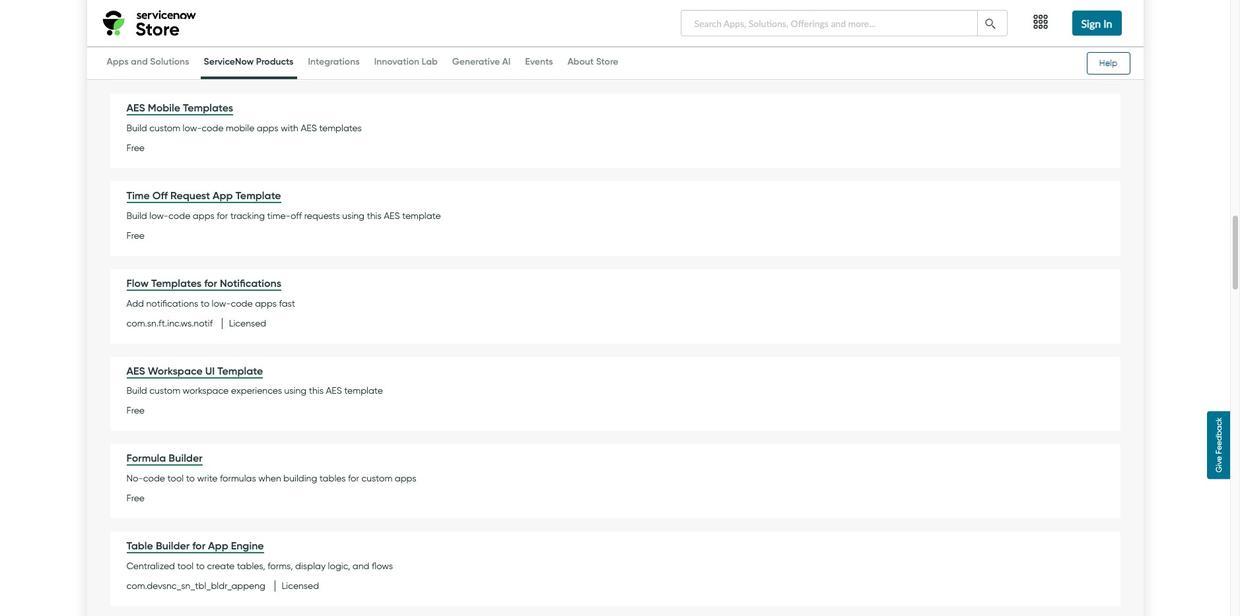 Task type: locate. For each thing, give the bounding box(es) containing it.
app
[[213, 189, 233, 202], [208, 540, 228, 553]]

2 free from the top
[[126, 143, 145, 154]]

free
[[126, 55, 145, 66], [126, 143, 145, 154], [126, 230, 145, 242], [126, 406, 145, 417], [126, 493, 145, 505]]

about
[[568, 55, 594, 67]]

licensed
[[229, 318, 266, 329], [282, 581, 319, 592]]

logic,
[[328, 561, 350, 573]]

app up the tracking
[[213, 189, 233, 202]]

notifications
[[146, 298, 198, 309]]

templates
[[319, 123, 362, 134]]

low- down "aes mobile templates" 'link'
[[183, 123, 202, 134]]

formula
[[126, 452, 166, 465]]

4 free from the top
[[126, 406, 145, 417]]

1 horizontal spatial licensed
[[282, 581, 319, 592]]

ui
[[205, 364, 215, 377]]

0 vertical spatial tool
[[167, 474, 184, 485]]

0 vertical spatial builder
[[172, 13, 205, 27]]

0 vertical spatial this
[[367, 211, 382, 222]]

apps and solutions
[[107, 55, 189, 67]]

2 build from the top
[[126, 211, 147, 222]]

2 horizontal spatial low-
[[212, 298, 231, 309]]

3 free from the top
[[126, 230, 145, 242]]

templates inside 'link'
[[183, 101, 233, 114]]

free down no-
[[126, 493, 145, 505]]

to down flow templates for notifications link at the top of the page
[[201, 298, 209, 309]]

build down the time at the top
[[126, 211, 147, 222]]

and left flows at the bottom of the page
[[353, 561, 369, 573]]

3 build from the top
[[126, 386, 147, 397]]

build down "aes mobile templates" 'link'
[[126, 123, 147, 134]]

sign in menu bar
[[1011, 0, 1143, 46]]

0 vertical spatial licensed
[[229, 318, 266, 329]]

licensed down display
[[282, 581, 319, 592]]

time-
[[267, 211, 291, 222]]

code left mobile on the left of the page
[[202, 123, 224, 134]]

help link
[[1080, 52, 1130, 75]]

1 build from the top
[[126, 123, 147, 134]]

code down notifications
[[231, 298, 253, 309]]

innovation lab
[[374, 55, 438, 67]]

1 horizontal spatial low-
[[183, 123, 202, 134]]

builder
[[172, 13, 205, 27], [169, 452, 203, 465], [156, 540, 190, 553]]

1 vertical spatial licensed
[[282, 581, 319, 592]]

0 vertical spatial and
[[224, 35, 241, 46]]

template up the tracking
[[236, 189, 281, 202]]

builder for formula
[[169, 452, 203, 465]]

and down manage
[[131, 55, 148, 67]]

workspace
[[183, 386, 229, 397]]

2 vertical spatial low-
[[212, 298, 231, 309]]

templates up mobile on the left of the page
[[183, 101, 233, 114]]

app up create on the left bottom of the page
[[208, 540, 228, 553]]

tab list
[[100, 49, 625, 79]]

free up the time at the top
[[126, 143, 145, 154]]

tab list containing apps and solutions
[[100, 49, 625, 79]]

aes inside "aes mobile templates" 'link'
[[126, 101, 145, 114]]

low-
[[183, 123, 202, 134], [149, 211, 168, 222], [212, 298, 231, 309]]

0 vertical spatial build
[[126, 123, 147, 134]]

0 vertical spatial using
[[342, 211, 364, 222]]

template
[[236, 189, 281, 202], [217, 364, 263, 377]]

1 vertical spatial low-
[[149, 211, 168, 222]]

0 horizontal spatial using
[[284, 386, 307, 397]]

this right requests
[[367, 211, 382, 222]]

2 vertical spatial builder
[[156, 540, 190, 553]]

free up formula
[[126, 406, 145, 417]]

servicenow
[[204, 55, 254, 67]]

0 horizontal spatial licensed
[[229, 318, 266, 329]]

low- down off
[[149, 211, 168, 222]]

aes workspace ui template
[[126, 364, 263, 377]]

to for builder
[[196, 561, 205, 573]]

free for time off request app template
[[126, 230, 145, 242]]

free for aes mobile templates
[[126, 143, 145, 154]]

flow templates for notifications link
[[126, 277, 281, 291]]

template
[[402, 211, 441, 222], [344, 386, 383, 397]]

1 vertical spatial template
[[344, 386, 383, 397]]

using
[[342, 211, 364, 222], [284, 386, 307, 397]]

1 vertical spatial app
[[208, 540, 228, 553]]

for up add notifications to low-code apps fast
[[204, 277, 217, 290]]

code down formula
[[143, 474, 165, 485]]

no-
[[126, 474, 143, 485]]

write
[[197, 474, 218, 485]]

tool
[[167, 474, 184, 485], [177, 561, 194, 573]]

formulas
[[220, 474, 256, 485]]

search image
[[985, 16, 996, 29]]

request
[[170, 189, 210, 202]]

this right experiences
[[309, 386, 324, 397]]

free down the time at the top
[[126, 230, 145, 242]]

this
[[367, 211, 382, 222], [309, 386, 324, 397]]

1 horizontal spatial and
[[224, 35, 241, 46]]

no-code tool to write formulas when building tables for custom apps
[[126, 474, 416, 485]]

0 vertical spatial template
[[402, 211, 441, 222]]

for
[[217, 211, 228, 222], [204, 277, 217, 290], [348, 474, 359, 485], [192, 540, 205, 553]]

1 vertical spatial builder
[[169, 452, 203, 465]]

to left write on the bottom of page
[[186, 474, 195, 485]]

custom for workspace
[[149, 386, 180, 397]]

app for engine
[[208, 540, 228, 553]]

free for formula builder
[[126, 493, 145, 505]]

formula builder link
[[126, 452, 203, 467]]

store
[[596, 55, 618, 67]]

0 horizontal spatial and
[[131, 55, 148, 67]]

for right tables
[[348, 474, 359, 485]]

with
[[281, 123, 298, 134]]

to
[[201, 298, 209, 309], [186, 474, 195, 485], [196, 561, 205, 573]]

app
[[183, 35, 200, 46]]

5 free from the top
[[126, 493, 145, 505]]

aes
[[126, 13, 145, 27], [164, 35, 180, 46], [126, 101, 145, 114], [301, 123, 317, 134], [384, 211, 400, 222], [126, 364, 145, 377], [326, 386, 342, 397]]

templates
[[183, 101, 233, 114], [151, 277, 201, 290]]

free for aes role builder
[[126, 55, 145, 66]]

com.sn.ft.inc.ws.notif
[[126, 318, 213, 329]]

build down aes workspace ui template link
[[126, 386, 147, 397]]

notifications
[[220, 277, 281, 290]]

using right requests
[[342, 211, 364, 222]]

1 vertical spatial custom
[[149, 386, 180, 397]]

0 vertical spatial templates
[[183, 101, 233, 114]]

1 free from the top
[[126, 55, 145, 66]]

free for aes workspace ui template
[[126, 406, 145, 417]]

0 vertical spatial app
[[213, 189, 233, 202]]

tool down formula builder "link"
[[167, 474, 184, 485]]

tool down table builder for app engine link
[[177, 561, 194, 573]]

build for aes workspace ui template
[[126, 386, 147, 397]]

table builder for app engine
[[126, 540, 264, 553]]

builder up app
[[172, 13, 205, 27]]

0 vertical spatial custom
[[149, 123, 180, 134]]

help button
[[1087, 52, 1130, 75]]

template up "build custom workspace experiences using this aes template"
[[217, 364, 263, 377]]

aes inside aes role builder link
[[126, 13, 145, 27]]

about store
[[568, 55, 618, 67]]

builder inside formula builder "link"
[[169, 452, 203, 465]]

2 horizontal spatial and
[[353, 561, 369, 573]]

builder up centralized
[[156, 540, 190, 553]]

custom right tables
[[362, 474, 392, 485]]

low- down flow templates for notifications link at the top of the page
[[212, 298, 231, 309]]

1 horizontal spatial this
[[367, 211, 382, 222]]

builder up write on the bottom of page
[[169, 452, 203, 465]]

1 vertical spatial and
[[131, 55, 148, 67]]

to up the 'com.devsnc_sn_tbl_bldr_appeng'
[[196, 561, 205, 573]]

workspace
[[148, 364, 203, 377]]

aes workspace ui template link
[[126, 364, 263, 379]]

control
[[275, 35, 305, 46]]

0 vertical spatial to
[[201, 298, 209, 309]]

aes role builder
[[126, 13, 205, 27]]

for left the tracking
[[217, 211, 228, 222]]

build
[[126, 123, 147, 134], [126, 211, 147, 222], [126, 386, 147, 397]]

licensed down notifications
[[229, 318, 266, 329]]

1 vertical spatial to
[[186, 474, 195, 485]]

1 vertical spatial using
[[284, 386, 307, 397]]

and
[[224, 35, 241, 46], [131, 55, 148, 67], [353, 561, 369, 573]]

builder inside table builder for app engine link
[[156, 540, 190, 553]]

templates up notifications
[[151, 277, 201, 290]]

custom down the mobile at the top left
[[149, 123, 180, 134]]

2 vertical spatial build
[[126, 386, 147, 397]]

2 vertical spatial to
[[196, 561, 205, 573]]

using right experiences
[[284, 386, 307, 397]]

1 vertical spatial build
[[126, 211, 147, 222]]

in
[[1104, 17, 1112, 30]]

1 horizontal spatial template
[[402, 211, 441, 222]]

custom down workspace
[[149, 386, 180, 397]]

1 vertical spatial this
[[309, 386, 324, 397]]

1 horizontal spatial using
[[342, 211, 364, 222]]

free down manage
[[126, 55, 145, 66]]

mobile
[[226, 123, 254, 134]]

and right the roles
[[224, 35, 241, 46]]

integrations
[[308, 55, 360, 67]]

licensed for table builder for app engine
[[282, 581, 319, 592]]

code
[[202, 123, 224, 134], [168, 211, 190, 222], [231, 298, 253, 309], [143, 474, 165, 485]]



Task type: describe. For each thing, give the bounding box(es) containing it.
aes inside aes workspace ui template link
[[126, 364, 145, 377]]

Search Apps search field
[[680, 10, 978, 36]]

generative
[[452, 55, 500, 67]]

lists
[[307, 35, 322, 46]]

com.devsnc_sn_tbl_bldr_appeng
[[126, 581, 265, 592]]

off
[[152, 189, 168, 202]]

events link
[[522, 55, 556, 77]]

2 vertical spatial custom
[[362, 474, 392, 485]]

2 vertical spatial and
[[353, 561, 369, 573]]

display
[[295, 561, 326, 573]]

time off request app template
[[126, 189, 281, 202]]

time
[[126, 189, 150, 202]]

innovation lab link
[[371, 55, 441, 77]]

table
[[126, 540, 153, 553]]

when
[[258, 474, 281, 485]]

building
[[284, 474, 317, 485]]

solutions
[[150, 55, 189, 67]]

code down request
[[168, 211, 190, 222]]

about store link
[[564, 55, 622, 77]]

generative ai link
[[449, 55, 514, 77]]

flow
[[126, 277, 149, 290]]

lab
[[422, 55, 438, 67]]

servicenow products
[[204, 55, 294, 67]]

centralized
[[126, 561, 175, 573]]

access
[[244, 35, 273, 46]]

sign
[[1081, 17, 1101, 30]]

engine
[[231, 540, 264, 553]]

sign in
[[1081, 17, 1112, 30]]

0 vertical spatial low-
[[183, 123, 202, 134]]

servicenow products link
[[200, 55, 297, 79]]

builder for table
[[156, 540, 190, 553]]

requests
[[304, 211, 340, 222]]

1 vertical spatial template
[[217, 364, 263, 377]]

mobile
[[148, 101, 180, 114]]

flow templates for notifications
[[126, 277, 281, 290]]

builder inside aes role builder link
[[172, 13, 205, 27]]

fast
[[279, 298, 295, 309]]

0 vertical spatial template
[[236, 189, 281, 202]]

roles
[[203, 35, 222, 46]]

aes mobile templates
[[126, 101, 233, 114]]

ai
[[502, 55, 511, 67]]

apps and solutions link
[[103, 55, 193, 77]]

to for templates
[[201, 298, 209, 309]]

1 vertical spatial tool
[[177, 561, 194, 573]]

0 horizontal spatial low-
[[149, 211, 168, 222]]

tables
[[319, 474, 346, 485]]

1 vertical spatial templates
[[151, 277, 201, 290]]

sign in button
[[1072, 11, 1122, 36]]

build custom workspace experiences using this aes template
[[126, 386, 383, 397]]

app for template
[[213, 189, 233, 202]]

flows
[[372, 561, 393, 573]]

build for time off request app template
[[126, 211, 147, 222]]

create
[[207, 561, 235, 573]]

innovation
[[374, 55, 419, 67]]

events
[[525, 55, 553, 67]]

manage aes app roles and access control lists
[[126, 35, 322, 46]]

servicenow store home image
[[100, 7, 203, 40]]

build for aes mobile templates
[[126, 123, 147, 134]]

tables,
[[237, 561, 265, 573]]

forms,
[[268, 561, 293, 573]]

integrations link
[[305, 55, 363, 77]]

generative ai
[[452, 55, 511, 67]]

tracking
[[230, 211, 265, 222]]

table builder for app engine link
[[126, 540, 264, 554]]

0 horizontal spatial template
[[344, 386, 383, 397]]

for up the 'com.devsnc_sn_tbl_bldr_appeng'
[[192, 540, 205, 553]]

manage
[[126, 35, 162, 46]]

build low-code apps for tracking time-off requests using this aes template
[[126, 211, 441, 222]]

formula builder
[[126, 452, 203, 465]]

time off request app template link
[[126, 189, 281, 203]]

aes mobile templates link
[[126, 101, 233, 116]]

help
[[1099, 58, 1117, 68]]

build custom low-code mobile apps with aes templates
[[126, 123, 362, 134]]

products
[[256, 55, 294, 67]]

experiences
[[231, 386, 282, 397]]

sign in menu item
[[1064, 0, 1130, 46]]

apps
[[107, 55, 129, 67]]

aes role builder link
[[126, 13, 205, 28]]

role
[[148, 13, 169, 27]]

custom for mobile
[[149, 123, 180, 134]]

licensed for flow templates for notifications
[[229, 318, 266, 329]]

add
[[126, 298, 144, 309]]

0 horizontal spatial this
[[309, 386, 324, 397]]

off
[[291, 211, 302, 222]]

centralized tool to create tables, forms, display logic, and flows
[[126, 561, 393, 573]]

add notifications to low-code apps fast
[[126, 298, 295, 309]]



Task type: vqa. For each thing, say whether or not it's contained in the screenshot.
Servicenow Products
yes



